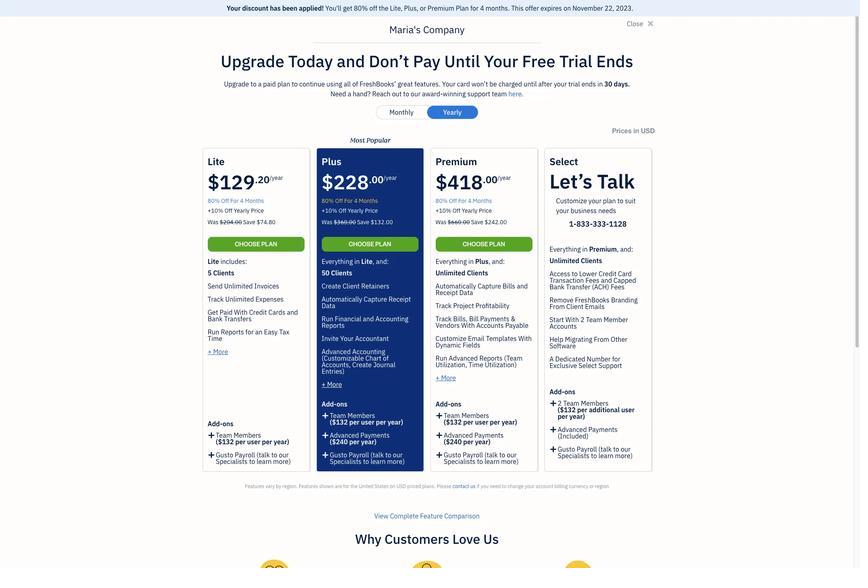Task type: locate. For each thing, give the bounding box(es) containing it.
track left bills,
[[436, 315, 452, 323]]

advanced inside advanced payments (included)
[[558, 426, 587, 434]]

from left other
[[594, 335, 609, 344]]

send inside preferences element
[[256, 386, 271, 394]]

1-
[[569, 219, 577, 229]]

0 horizontal spatial send
[[208, 282, 223, 290]]

choose left what
[[256, 432, 276, 440]]

80% inside 80% off for 4 months +10% off yearly price was $360.00 save $132.00
[[322, 197, 334, 205]]

choose up everything in lite , and: 50 clients
[[349, 240, 374, 248]]

80% for plus
[[322, 197, 334, 205]]

clients for everything in plus , and: unlimited clients
[[467, 269, 488, 277]]

1 vertical spatial automatically
[[322, 295, 362, 303]]

specialists down (included)
[[558, 452, 590, 460]]

1 horizontal spatial premium
[[589, 245, 617, 253]]

2 months from the left
[[359, 197, 378, 205]]

0 horizontal spatial are
[[289, 7, 298, 14]]

1 vertical spatial all
[[332, 450, 339, 458]]

and: inside everything in plus , and: unlimited clients
[[492, 258, 505, 266]]

more for premium
[[441, 374, 456, 382]]

+ more link
[[208, 348, 228, 356], [436, 374, 456, 382], [322, 381, 342, 389]]

0 vertical spatial data
[[460, 289, 473, 297]]

everything up 50
[[322, 258, 353, 266]]

plan inside customize your plan to suit your business needs
[[603, 197, 616, 205]]

track for 00
[[436, 302, 452, 310]]

(team
[[504, 354, 523, 363]]

for inside run reports for an easy tax time
[[246, 328, 254, 336]]

, inside everything in lite , and: 50 clients
[[373, 258, 374, 266]]

with inside start with 2 team member accounts
[[566, 316, 579, 324]]

0 vertical spatial usd
[[641, 127, 655, 135]]

add-
[[550, 388, 565, 396], [322, 400, 337, 408], [436, 400, 451, 408], [208, 420, 223, 428]]

all left devices
[[332, 450, 339, 458]]

capture left the bills
[[478, 282, 501, 290]]

reports down the transfers on the left bottom of page
[[221, 328, 244, 336]]

+ more down run reports for an easy tax time
[[208, 348, 228, 356]]

team
[[586, 316, 602, 324], [563, 399, 580, 408], [330, 412, 346, 420], [444, 412, 460, 420], [216, 431, 232, 440]]

out down great
[[392, 90, 402, 98]]

send for send unlimited invoices
[[208, 282, 223, 290]]

+10% for plus
[[322, 207, 337, 214]]

($132 for lite
[[216, 438, 234, 446]]

save
[[243, 219, 255, 226], [357, 219, 369, 226], [471, 219, 483, 226], [264, 490, 284, 501]]

member
[[604, 316, 628, 324]]

save inside 80% off for 4 months +10% off yearly price was $660.00 save $242.00
[[471, 219, 483, 226]]

bank down access
[[550, 283, 565, 291]]

last name
[[404, 119, 432, 127]]

1 horizontal spatial more
[[327, 381, 342, 389]]

($132 inside 2 team members ($132 per additional user per year)
[[558, 406, 576, 414]]

was inside 80% off for 4 months +10% off yearly price was $360.00 save $132.00
[[322, 219, 333, 226]]

members for plus
[[348, 412, 375, 420]]

80% up $360.00
[[322, 197, 334, 205]]

prices in usd
[[612, 127, 655, 135]]

0 vertical spatial from
[[550, 303, 565, 311]]

2 horizontal spatial for
[[458, 197, 467, 205]]

a dedicated number for exclusive select support
[[550, 355, 622, 370]]

1 horizontal spatial usd
[[641, 127, 655, 135]]

2 horizontal spatial ,
[[617, 245, 619, 253]]

feature
[[420, 512, 443, 520]]

add- for plus
[[322, 400, 337, 408]]

2 inside 2 team members ($132 per additional user per year)
[[558, 399, 562, 408]]

receipt down retainers
[[389, 295, 411, 303]]

a
[[550, 355, 554, 363]]

1 price from the left
[[251, 207, 264, 214]]

0 horizontal spatial plan
[[277, 80, 290, 88]]

members
[[581, 399, 609, 408], [348, 412, 375, 420], [462, 412, 489, 420], [234, 431, 261, 440]]

us inside preferences element
[[273, 386, 280, 394]]

1 vertical spatial 30
[[605, 80, 612, 88]]

1 horizontal spatial out
[[392, 90, 402, 98]]

freshbooks'
[[360, 80, 396, 88]]

data
[[460, 289, 473, 297], [322, 302, 335, 310]]

pay
[[413, 50, 441, 72]]

software
[[550, 342, 576, 350]]

save inside 80% off for 4 months +10% off yearly price was $360.00 save $132.00
[[357, 219, 369, 226]]

choose plan down lock icon on the top left of the page
[[235, 240, 277, 248]]

1 horizontal spatial or
[[590, 483, 594, 490]]

2 lite from the left
[[361, 258, 373, 266]]

2 for from the left
[[344, 197, 353, 205]]

of inside 'advanced accounting (customizable chart of accounts, create journal entries)'
[[383, 354, 389, 363]]

price inside "80% off for 4 months +10% off yearly price was $204.00 save $74.80"
[[251, 207, 264, 214]]

choose plan button for premium
[[436, 237, 532, 252]]

0 horizontal spatial account
[[256, 31, 314, 50]]

833-
[[577, 219, 593, 229]]

region
[[595, 483, 609, 490]]

3 +10% from the left
[[436, 207, 451, 214]]

3 months from the left
[[473, 197, 492, 205]]

main element
[[0, 0, 90, 568]]

0 horizontal spatial account
[[341, 432, 362, 440]]

price up $242.00
[[479, 207, 492, 214]]

1 horizontal spatial reports
[[322, 322, 345, 330]]

all inside button
[[332, 450, 339, 458]]

80% inside "80% off for 4 months +10% off yearly price was $204.00 save $74.80"
[[208, 197, 220, 205]]

more down run reports for an easy tax time
[[213, 348, 228, 356]]

more
[[213, 348, 228, 356], [441, 374, 456, 382], [327, 381, 342, 389]]

on right states
[[390, 483, 395, 490]]

automatically up project
[[436, 282, 476, 290]]

1 horizontal spatial data
[[460, 289, 473, 297]]

+10% inside "80% off for 4 months +10% off yearly price was $204.00 save $74.80"
[[208, 207, 223, 214]]

2 was from the left
[[322, 219, 333, 226]]

months inside 80% off for 4 months +10% off yearly price was $660.00 save $242.00
[[473, 197, 492, 205]]

clients inside everything in plus , and: unlimited clients
[[467, 269, 488, 277]]

upgrade left paid
[[224, 80, 249, 88]]

reports up invite
[[322, 322, 345, 330]]

us
[[484, 531, 499, 548]]

maria's
[[389, 23, 421, 36]]

payments inside advanced payments (included)
[[589, 426, 618, 434]]

2 horizontal spatial was
[[436, 219, 447, 226]]

upgrade inside upgrade to a paid plan to continue using all of freshbooks' great features. your card won't be charged until after your trial ends in 30 days. need a hand? reach out to our award-winning support team here .
[[224, 80, 249, 88]]

out right log
[[268, 450, 278, 458]]

lite up 5
[[208, 258, 219, 266]]

0 vertical spatial of
[[352, 80, 358, 88]]

/year inside ". 20 /year"
[[270, 174, 283, 182]]

you
[[481, 483, 489, 490]]

. for lite
[[255, 173, 258, 186]]

loading.
[[369, 432, 389, 440]]

1 horizontal spatial account
[[536, 483, 553, 490]]

yearly up the $660.00 on the right top of page
[[462, 207, 478, 214]]

0 vertical spatial accounting
[[376, 315, 409, 323]]

for inside 80% off for 4 months +10% off yearly price was $660.00 save $242.00
[[458, 197, 467, 205]]

freshbooks
[[575, 296, 610, 304], [287, 450, 321, 458]]

times image
[[647, 19, 655, 29]]

save for plus
[[357, 219, 369, 226]]

track left project
[[436, 302, 452, 310]]

run inside run financial and accounting reports
[[322, 315, 333, 323]]

0 vertical spatial bank
[[550, 283, 565, 291]]

accounting down "accountant"
[[352, 348, 385, 356]]

automatically inside the automatically capture bills and receipt data
[[436, 282, 476, 290]]

0 horizontal spatial 00
[[372, 173, 384, 186]]

team inside start with 2 team member accounts
[[586, 316, 602, 324]]

1 vertical spatial from
[[594, 335, 609, 344]]

everything for plus
[[322, 258, 353, 266]]

choose for plus
[[349, 240, 374, 248]]

1 horizontal spatial automatically
[[436, 282, 476, 290]]

0 horizontal spatial for
[[230, 197, 239, 205]]

and right the bills
[[517, 282, 528, 290]]

in right left
[[331, 7, 335, 14]]

team
[[492, 90, 507, 98]]

more for plus
[[327, 381, 342, 389]]

run down the dynamic
[[436, 354, 447, 363]]

4 inside 80% off for 4 months +10% off yearly price was $360.00 save $132.00
[[354, 197, 358, 205]]

1 horizontal spatial freshbooks
[[575, 296, 610, 304]]

1 choose plan button from the left
[[208, 237, 304, 252]]

1 horizontal spatial 2
[[581, 316, 585, 324]]

3 /year from the left
[[498, 174, 511, 182]]

1 horizontal spatial bank
[[550, 283, 565, 291]]

add-ons for plus
[[322, 400, 348, 408]]

credit up the '(ach)'
[[599, 270, 617, 278]]

been
[[282, 4, 297, 12]]

0 vertical spatial 2
[[581, 316, 585, 324]]

($240
[[330, 438, 348, 446], [444, 438, 462, 446]]

plus,
[[404, 4, 419, 12]]

view
[[374, 512, 389, 520]]

2 choose plan from the left
[[349, 240, 391, 248]]

/year for plus
[[384, 174, 397, 182]]

remove
[[550, 296, 574, 304]]

0 horizontal spatial credit
[[249, 308, 267, 317]]

clients right 50
[[331, 269, 352, 277]]

customize for fields
[[436, 335, 467, 343]]

sso password
[[268, 221, 310, 229]]

receipt inside the automatically capture bills and receipt data
[[436, 289, 458, 297]]

1 was from the left
[[208, 219, 219, 226]]

for
[[230, 197, 239, 205], [344, 197, 353, 205], [458, 197, 467, 205]]

additional
[[589, 406, 620, 414]]

choose plan for lite
[[235, 240, 277, 248]]

1 horizontal spatial for
[[344, 197, 353, 205]]

. 00 /year
[[369, 173, 397, 186], [483, 173, 511, 186]]

2 horizontal spatial more
[[441, 374, 456, 382]]

password up "$74.80"
[[256, 206, 281, 213]]

yearly button
[[427, 106, 478, 119]]

1 horizontal spatial create
[[352, 361, 372, 369]]

2 horizontal spatial and:
[[620, 245, 633, 253]]

your right when
[[329, 432, 340, 440]]

price for lite
[[251, 207, 264, 214]]

(customizable
[[322, 354, 364, 363]]

1 /year from the left
[[270, 174, 283, 182]]

+ down utilization,
[[436, 374, 440, 382]]

0 vertical spatial client
[[343, 282, 360, 290]]

was left $360.00
[[322, 219, 333, 226]]

30 inside upgrade to a paid plan to continue using all of freshbooks' great features. your card won't be charged until after your trial ends in 30 days. need a hand? reach out to our award-winning support team here .
[[605, 80, 612, 88]]

plan
[[277, 80, 290, 88], [603, 197, 616, 205]]

usd left priced
[[397, 483, 406, 490]]

transaction
[[550, 276, 584, 285]]

3 choose plan from the left
[[463, 240, 505, 248]]

accounts,
[[322, 361, 351, 369]]

customize up business
[[556, 197, 587, 205]]

2 +10% from the left
[[322, 207, 337, 214]]

need
[[331, 90, 346, 98]]

price inside 80% off for 4 months +10% off yearly price was $660.00 save $242.00
[[479, 207, 492, 214]]

unlimited up the automatically capture bills and receipt data at right
[[436, 269, 465, 277]]

($240 for premium
[[444, 438, 462, 446]]

Last Name text field
[[404, 131, 546, 149]]

1 horizontal spatial are
[[335, 483, 342, 490]]

everything up access
[[550, 245, 581, 253]]

1 00 from the left
[[372, 173, 384, 186]]

credit inside get paid with credit cards and bank transfers
[[249, 308, 267, 317]]

members for lite
[[234, 431, 261, 440]]

suit
[[625, 197, 636, 205]]

choose plan for premium
[[463, 240, 505, 248]]

save for premium
[[471, 219, 483, 226]]

automatically for automatically capture bills and receipt data
[[436, 282, 476, 290]]

ons
[[565, 388, 576, 396], [337, 400, 348, 408], [451, 400, 462, 408], [223, 420, 234, 428]]

0 vertical spatial run
[[322, 315, 333, 323]]

track bills, bill payments & vendors with accounts payable
[[436, 315, 529, 330]]

1 horizontal spatial everything
[[436, 258, 467, 266]]

a left paid
[[258, 80, 262, 88]]

0 horizontal spatial of
[[279, 450, 285, 458]]

0 horizontal spatial password
[[256, 206, 281, 213]]

track for 20
[[208, 295, 224, 303]]

1 horizontal spatial was
[[322, 219, 333, 226]]

from inside remove freshbooks branding from client emails
[[550, 303, 565, 311]]

in inside everything in lite , and: 50 clients
[[354, 258, 360, 266]]

(talk up need
[[485, 451, 498, 459]]

1 horizontal spatial of
[[352, 80, 358, 88]]

email
[[468, 335, 485, 343]]

, for plus
[[373, 258, 374, 266]]

0 horizontal spatial freshbooks
[[287, 450, 321, 458]]

0 horizontal spatial the
[[351, 483, 358, 490]]

upgrade for a
[[224, 80, 249, 88]]

for
[[471, 4, 479, 12], [246, 328, 254, 336], [612, 355, 621, 363], [343, 483, 349, 490]]

0 horizontal spatial automatically
[[322, 295, 362, 303]]

clients inside everything in premium , and: unlimited clients
[[581, 257, 602, 265]]

for for premium
[[458, 197, 467, 205]]

account
[[341, 432, 362, 440], [536, 483, 553, 490]]

months for plus
[[359, 197, 378, 205]]

lite up retainers
[[361, 258, 373, 266]]

2 ($240 from the left
[[444, 438, 462, 446]]

months inside 80% off for 4 months +10% off yearly price was $360.00 save $132.00
[[359, 197, 378, 205]]

from inside help migrating from other software
[[594, 335, 609, 344]]

0 vertical spatial are
[[289, 7, 298, 14]]

account left is
[[341, 432, 362, 440]]

0 horizontal spatial advanced payments ($240 per year)
[[330, 431, 390, 446]]

utilization)
[[485, 361, 517, 369]]

clients up the lower
[[581, 257, 602, 265]]

accounts up help
[[550, 322, 577, 331]]

2
[[581, 316, 585, 324], [558, 399, 562, 408]]

80% off for 4 months +10% off yearly price was $360.00 save $132.00
[[322, 197, 393, 226]]

customize inside customize email templates with dynamic fields
[[436, 335, 467, 343]]

get
[[343, 4, 352, 12]]

last
[[404, 119, 415, 127]]

yearly inside 80% off for 4 months +10% off yearly price was $360.00 save $132.00
[[348, 207, 364, 214]]

months up $132.00
[[359, 197, 378, 205]]

credit for transfers
[[249, 308, 267, 317]]

2 vertical spatial upgrade
[[224, 80, 249, 88]]

select up let's at the right of the page
[[550, 155, 578, 168]]

send for send us feedback
[[256, 386, 271, 394]]

months up $242.00
[[473, 197, 492, 205]]

+10% for premium
[[436, 207, 451, 214]]

unlimited
[[550, 257, 579, 265], [436, 269, 465, 277], [224, 282, 253, 290], [225, 295, 254, 303]]

2 horizontal spatial +10%
[[436, 207, 451, 214]]

1 horizontal spatial choose plan button
[[322, 237, 418, 252]]

most popular
[[350, 136, 390, 146]]

, inside everything in plus , and: unlimited clients
[[489, 258, 490, 266]]

&
[[511, 315, 516, 323]]

4 inside "80% off for 4 months +10% off yearly price was $204.00 save $74.80"
[[240, 197, 244, 205]]

your right invite
[[340, 335, 354, 343]]

run advanced reports (team utilization, time utilization)
[[436, 354, 523, 369]]

1 horizontal spatial team members ($132 per user per year)
[[330, 412, 403, 426]]

3 for from the left
[[458, 197, 467, 205]]

yearly down winning
[[443, 108, 462, 116]]

2 /year from the left
[[384, 174, 397, 182]]

2 price from the left
[[365, 207, 378, 214]]

1 horizontal spatial all
[[344, 80, 351, 88]]

0 horizontal spatial ,
[[373, 258, 374, 266]]

2 horizontal spatial months
[[473, 197, 492, 205]]

password up password
[[282, 221, 310, 229]]

1 horizontal spatial and:
[[492, 258, 505, 266]]

let's talk
[[550, 169, 635, 194]]

applied!
[[299, 4, 324, 12]]

1 horizontal spatial on
[[390, 483, 395, 490]]

in right prices
[[634, 127, 639, 135]]

, up the automatically capture bills and receipt data at right
[[489, 258, 490, 266]]

log out of freshbooks on all devices
[[256, 450, 363, 458]]

3 choose plan button from the left
[[436, 237, 532, 252]]

was left the $660.00 on the right top of page
[[436, 219, 447, 226]]

choose plan down $132.00
[[349, 240, 391, 248]]

why
[[355, 531, 382, 548]]

business
[[571, 207, 597, 215]]

with up email
[[461, 322, 475, 330]]

everything inside everything in lite , and: 50 clients
[[322, 258, 353, 266]]

0 vertical spatial freshbooks
[[575, 296, 610, 304]]

in inside upgrade to a paid plan to continue using all of freshbooks' great features. your card won't be charged until after your trial ends in 30 days. need a hand? reach out to our award-winning support team here .
[[598, 80, 603, 88]]

4 for lite
[[240, 197, 244, 205]]

plan down $242.00
[[489, 240, 505, 248]]

for inside "80% off for 4 months +10% off yearly price was $204.00 save $74.80"
[[230, 197, 239, 205]]

1 horizontal spatial run
[[322, 315, 333, 323]]

1 horizontal spatial accounts
[[550, 322, 577, 331]]

2 choose plan button from the left
[[322, 237, 418, 252]]

time
[[256, 283, 269, 290], [256, 317, 269, 325], [208, 335, 222, 343], [469, 361, 483, 369]]

2 horizontal spatial +
[[436, 374, 440, 382]]

was for plus
[[322, 219, 333, 226]]

client inside remove freshbooks branding from client emails
[[567, 303, 584, 311]]

choose for premium
[[463, 240, 488, 248]]

in inside everything in premium , and: unlimited clients
[[582, 245, 588, 253]]

capture inside automatically capture receipt data
[[364, 295, 387, 303]]

0 vertical spatial on
[[564, 4, 571, 12]]

bank inside get paid with credit cards and bank transfers
[[208, 315, 223, 323]]

choose plan button down $132.00
[[322, 237, 418, 252]]

track inside the track bills, bill payments & vendors with accounts payable
[[436, 315, 452, 323]]

00 for plus
[[372, 173, 384, 186]]

today
[[288, 50, 333, 72]]

1 . 00 /year from the left
[[369, 173, 397, 186]]

clients inside everything in lite , and: 50 clients
[[331, 269, 352, 277]]

payments inside the track bills, bill payments & vendors with accounts payable
[[480, 315, 510, 323]]

of right chart
[[383, 354, 389, 363]]

0 horizontal spatial from
[[550, 303, 565, 311]]

0 horizontal spatial capture
[[364, 295, 387, 303]]

invoices
[[254, 282, 279, 290]]

and: for plus
[[376, 258, 389, 266]]

0 horizontal spatial run
[[208, 328, 219, 336]]

80% inside 80% off for 4 months +10% off yearly price was $660.00 save $242.00
[[436, 197, 448, 205]]

4 inside 80% off for 4 months +10% off yearly price was $660.00 save $242.00
[[468, 197, 472, 205]]

customize for your
[[556, 197, 587, 205]]

features left "shown"
[[299, 483, 318, 490]]

credit inside 'access to lower credit card transaction fees and capped bank transfer (ach) fees'
[[599, 270, 617, 278]]

1 vertical spatial plan
[[603, 197, 616, 205]]

yearly inside "80% off for 4 months +10% off yearly price was $204.00 save $74.80"
[[234, 207, 250, 214]]

1 vertical spatial account
[[536, 483, 553, 490]]

if
[[477, 483, 480, 490]]

team members ($132 per user per year) for lite
[[216, 431, 289, 446]]

1 advanced payments ($240 per year) from the left
[[330, 431, 390, 446]]

bank inside 'access to lower credit card transaction fees and capped bank transfer (ach) fees'
[[550, 283, 565, 291]]

. up 80% off for 4 months +10% off yearly price was $360.00 save $132.00
[[369, 173, 372, 186]]

customize inside customize your plan to suit your business needs
[[556, 197, 587, 205]]

number
[[587, 355, 611, 363]]

and: right plus
[[492, 258, 505, 266]]

in
[[331, 7, 335, 14], [598, 80, 603, 88], [634, 127, 639, 135], [582, 245, 588, 253], [354, 258, 360, 266], [468, 258, 474, 266]]

1 horizontal spatial ,
[[489, 258, 490, 266]]

gusto payroll (talk to our specialists to learn more) down advanced payments (included)
[[558, 445, 633, 460]]

automatically inside automatically capture receipt data
[[322, 295, 362, 303]]

+ more
[[208, 348, 228, 356], [436, 374, 456, 382], [322, 381, 342, 389]]

1 horizontal spatial from
[[594, 335, 609, 344]]

1 months from the left
[[245, 197, 264, 205]]

1 horizontal spatial customize
[[556, 197, 587, 205]]

time down get
[[208, 335, 222, 343]]

4 for plus
[[354, 197, 358, 205]]

1 horizontal spatial client
[[567, 303, 584, 311]]

choose plan button up plus
[[436, 237, 532, 252]]

2 vertical spatial run
[[436, 354, 447, 363]]

price up "$74.80"
[[251, 207, 264, 214]]

. 00 /year for plus
[[369, 173, 397, 186]]

1 horizontal spatial choose plan
[[349, 240, 391, 248]]

and inside 'access to lower credit card transaction fees and capped bank transfer (ach) fees'
[[601, 276, 612, 285]]

2 horizontal spatial of
[[383, 354, 389, 363]]

learn
[[599, 452, 614, 460], [257, 458, 272, 466], [371, 458, 386, 466], [485, 458, 500, 466]]

on right expires
[[564, 4, 571, 12]]

plan for lite
[[261, 240, 277, 248]]

of up hand?
[[352, 80, 358, 88]]

0 horizontal spatial us
[[273, 386, 280, 394]]

run inside run reports for an easy tax time
[[208, 328, 219, 336]]

save inside "80% off for 4 months +10% off yearly price was $204.00 save $74.80"
[[243, 219, 255, 226]]

was
[[208, 219, 219, 226], [322, 219, 333, 226], [436, 219, 447, 226]]

2 advanced payments ($240 per year) from the left
[[444, 431, 504, 446]]

customize down vendors
[[436, 335, 467, 343]]

data up project
[[460, 289, 473, 297]]

the left united
[[351, 483, 358, 490]]

2 . 00 /year from the left
[[483, 173, 511, 186]]

plan for premium
[[489, 240, 505, 248]]

(talk up 'vary'
[[257, 451, 270, 459]]

freshbooks inside remove freshbooks branding from client emails
[[575, 296, 610, 304]]

gusto payroll (talk to our specialists to learn more)
[[558, 445, 633, 460], [216, 451, 291, 466], [330, 451, 405, 466], [444, 451, 519, 466]]

1 vertical spatial send
[[256, 386, 271, 394]]

2 horizontal spatial run
[[436, 354, 447, 363]]

team members ($132 per user per year) for plus
[[330, 412, 403, 426]]

was inside 80% off for 4 months +10% off yearly price was $660.00 save $242.00
[[436, 219, 447, 226]]

dedicated
[[555, 355, 585, 363]]

freshbooks down appears
[[287, 450, 321, 458]]

retainers
[[361, 282, 389, 290]]

yearly
[[443, 108, 462, 116], [234, 207, 250, 214], [348, 207, 364, 214], [462, 207, 478, 214]]

, for premium
[[489, 258, 490, 266]]

add-ons for premium
[[436, 400, 462, 408]]

and: inside everything in lite , and: 50 clients
[[376, 258, 389, 266]]

1 vertical spatial credit
[[249, 308, 267, 317]]

1 vertical spatial capture
[[364, 295, 387, 303]]

account left "billing"
[[536, 483, 553, 490]]

+ more for plus
[[322, 381, 342, 389]]

reports down customize email templates with dynamic fields
[[480, 354, 503, 363]]

ons for plus
[[337, 400, 348, 408]]

and down automatically capture receipt data
[[363, 315, 374, 323]]

everything inside everything in premium , and: unlimited clients
[[550, 245, 581, 253]]

be
[[490, 80, 497, 88]]

premium up the close button
[[428, 4, 454, 12]]

choose for lite
[[235, 240, 260, 248]]

for up $204.00
[[230, 197, 239, 205]]

1 choose plan from the left
[[235, 240, 277, 248]]

0 horizontal spatial accounts
[[477, 322, 504, 330]]

0 horizontal spatial select
[[550, 155, 578, 168]]

1 for from the left
[[230, 197, 239, 205]]

1 lite from the left
[[208, 258, 219, 266]]

time down the fields
[[469, 361, 483, 369]]

are right there
[[289, 7, 298, 14]]

+ for premium
[[436, 374, 440, 382]]

3 was from the left
[[436, 219, 447, 226]]

for down info image
[[344, 197, 353, 205]]

receipt inside automatically capture receipt data
[[389, 295, 411, 303]]

1 vertical spatial the
[[351, 483, 358, 490]]

0 vertical spatial account
[[388, 7, 410, 14]]

. 00 /year down popular
[[369, 173, 397, 186]]

1 vertical spatial bank
[[208, 315, 223, 323]]

2 00 from the left
[[486, 173, 498, 186]]

1 vertical spatial customize
[[436, 335, 467, 343]]

plus image
[[550, 399, 557, 407], [322, 411, 329, 419], [436, 411, 443, 419], [208, 431, 215, 439], [322, 432, 329, 439], [436, 432, 443, 439], [550, 446, 557, 453], [208, 452, 215, 458], [322, 452, 329, 458], [436, 452, 443, 458]]

00 up 80% off for 4 months +10% off yearly price was $360.00 save $132.00
[[372, 173, 384, 186]]

1 horizontal spatial capture
[[478, 282, 501, 290]]

3 price from the left
[[479, 207, 492, 214]]

0 horizontal spatial team members ($132 per user per year)
[[216, 431, 289, 446]]

client
[[343, 282, 360, 290], [567, 303, 584, 311]]

everything for premium
[[436, 258, 467, 266]]

0 vertical spatial capture
[[478, 282, 501, 290]]

reports inside run advanced reports (team utilization, time utilization)
[[480, 354, 503, 363]]

create down 50
[[322, 282, 341, 290]]

1 ($240 from the left
[[330, 438, 348, 446]]

entries)
[[322, 367, 345, 376]]

yearly up $204.00
[[234, 207, 250, 214]]

2 horizontal spatial reports
[[480, 354, 503, 363]]

your
[[337, 7, 348, 14], [554, 80, 567, 88], [589, 197, 602, 205], [556, 207, 569, 215], [329, 432, 340, 440], [525, 483, 535, 490]]

22,
[[605, 4, 614, 12]]

add-ons for lite
[[208, 420, 234, 428]]

was inside "80% off for 4 months +10% off yearly price was $204.00 save $74.80"
[[208, 219, 219, 226]]

0 horizontal spatial +10%
[[208, 207, 223, 214]]

,
[[617, 245, 619, 253], [373, 258, 374, 266], [489, 258, 490, 266]]

0 vertical spatial customize
[[556, 197, 587, 205]]

0 horizontal spatial and:
[[376, 258, 389, 266]]

1 vertical spatial account
[[256, 31, 314, 50]]

1 +10% from the left
[[208, 207, 223, 214]]

in inside everything in plus , and: unlimited clients
[[468, 258, 474, 266]]

accountant
[[355, 335, 389, 343]]

. up 80% off for 4 months +10% off yearly price was $660.00 save $242.00
[[483, 173, 486, 186]]

+10% inside 80% off for 4 months +10% off yearly price was $660.00 save $242.00
[[436, 207, 451, 214]]

and: up card
[[620, 245, 633, 253]]

user for plus
[[361, 418, 375, 426]]

was for lite
[[208, 219, 219, 226]]

or left region
[[590, 483, 594, 490]]

choose plan for plus
[[349, 240, 391, 248]]

. up "80% off for 4 months +10% off yearly price was $204.00 save $74.80" on the left top of the page
[[255, 173, 258, 186]]

30
[[299, 7, 306, 14], [605, 80, 612, 88]]

financial
[[335, 315, 361, 323]]

/year for lite
[[270, 174, 283, 182]]

80% for premium
[[436, 197, 448, 205]]

days.
[[614, 80, 630, 88]]

time zone
[[256, 283, 283, 290]]

1 horizontal spatial ($240
[[444, 438, 462, 446]]

all inside upgrade to a paid plan to continue using all of freshbooks' great features. your card won't be charged until after your trial ends in 30 days. need a hand? reach out to our award-winning support team here .
[[344, 80, 351, 88]]



Task type: describe. For each thing, give the bounding box(es) containing it.
learn up states
[[371, 458, 386, 466]]

($132 for premium
[[444, 418, 462, 426]]

united
[[359, 483, 374, 490]]

user for premium
[[475, 418, 489, 426]]

learn down advanced payments (included)
[[599, 452, 614, 460]]

gusto down choose what appears when your account is loading.
[[330, 451, 347, 459]]

with inside the track bills, bill payments & vendors with accounts payable
[[461, 322, 475, 330]]

on inside button
[[323, 450, 330, 458]]

free
[[522, 50, 556, 72]]

to inside customize your plan to suit your business needs
[[618, 197, 624, 205]]

1 vertical spatial or
[[590, 483, 594, 490]]

advanced accounting (customizable chart of accounts, create journal entries)
[[322, 348, 396, 376]]

gusto payroll (talk to our specialists to learn more) down is
[[330, 451, 405, 466]]

($240 for plus
[[330, 438, 348, 446]]

specialists left log
[[216, 458, 248, 466]]

customers
[[385, 531, 450, 548]]

account profile
[[256, 31, 361, 50]]

payroll down is
[[349, 451, 369, 459]]

time inside run advanced reports (team utilization, time utilization)
[[469, 361, 483, 369]]

appears
[[291, 432, 312, 440]]

and inside the automatically capture bills and receipt data
[[517, 282, 528, 290]]

change password
[[256, 238, 308, 246]]

reports inside run financial and accounting reports
[[322, 322, 345, 330]]

remove freshbooks branding from client emails
[[550, 296, 638, 311]]

an
[[255, 328, 263, 336]]

ons for premium
[[451, 400, 462, 408]]

lite inside everything in lite , and: 50 clients
[[361, 258, 373, 266]]

yearly for premium
[[462, 207, 478, 214]]

reports inside run reports for an easy tax time
[[221, 328, 244, 336]]

here
[[509, 90, 522, 98]]

customize email templates with dynamic fields
[[436, 335, 532, 349]]

payroll left log
[[235, 451, 255, 459]]

freshbooks inside button
[[287, 450, 321, 458]]

in for everything in premium , and: unlimited clients
[[582, 245, 588, 253]]

0 horizontal spatial + more
[[208, 348, 228, 356]]

(included)
[[558, 432, 589, 440]]

accounting inside 'advanced accounting (customizable chart of accounts, create journal entries)'
[[352, 348, 385, 356]]

, inside everything in premium , and: unlimited clients
[[617, 245, 619, 253]]

0 horizontal spatial 30
[[299, 7, 306, 14]]

save changes
[[264, 490, 322, 501]]

upgrade today and don't pay until your free trial ends
[[221, 50, 633, 72]]

card
[[457, 80, 470, 88]]

. for plus
[[369, 173, 372, 186]]

save changes button
[[256, 486, 329, 505]]

2 features from the left
[[299, 483, 318, 490]]

lite inside lite includes: 5 clients
[[208, 258, 219, 266]]

using
[[327, 80, 342, 88]]

add- for premium
[[436, 400, 451, 408]]

0 horizontal spatial a
[[258, 80, 262, 88]]

0 vertical spatial select
[[550, 155, 578, 168]]

+10% for lite
[[208, 207, 223, 214]]

gusto left log
[[216, 451, 233, 459]]

plus
[[475, 258, 489, 266]]

team for lite
[[216, 431, 232, 440]]

gusto payroll (talk to our specialists to learn more) up 'vary'
[[216, 451, 291, 466]]

choose plan button for plus
[[322, 237, 418, 252]]

ends
[[582, 80, 596, 88]]

0 horizontal spatial + more link
[[208, 348, 228, 356]]

specialists up contact
[[444, 458, 476, 466]]

(talk down advanced payments (included)
[[599, 445, 612, 454]]

devices
[[341, 450, 363, 458]]

currency
[[569, 483, 588, 490]]

data inside the automatically capture bills and receipt data
[[460, 289, 473, 297]]

please
[[437, 483, 452, 490]]

team for premium
[[444, 412, 460, 420]]

go to help image
[[664, 4, 677, 17]]

yearly for plus
[[348, 207, 364, 214]]

unlimited up "track unlimited expenses"
[[224, 282, 253, 290]]

was for premium
[[436, 219, 447, 226]]

view complete feature comparison button
[[374, 511, 480, 521]]

80% left off
[[354, 4, 368, 12]]

your right change
[[525, 483, 535, 490]]

1 horizontal spatial account
[[388, 7, 410, 14]]

yearly inside button
[[443, 108, 462, 116]]

/year for premium
[[498, 174, 511, 182]]

hand?
[[353, 90, 371, 98]]

vendors
[[436, 322, 460, 330]]

and down profile
[[337, 50, 365, 72]]

save for lite
[[243, 219, 255, 226]]

capped
[[614, 276, 636, 285]]

1 vertical spatial a
[[348, 90, 351, 98]]

user for lite
[[247, 438, 261, 446]]

choose plan button for lite
[[208, 237, 304, 252]]

unlimited down send unlimited invoices
[[225, 295, 254, 303]]

everything in lite , and: 50 clients
[[322, 258, 389, 277]]

for for lite
[[230, 197, 239, 205]]

support
[[467, 90, 490, 98]]

create inside 'advanced accounting (customizable chart of accounts, create journal entries)'
[[352, 361, 372, 369]]

accounts inside start with 2 team member accounts
[[550, 322, 577, 331]]

account profile element
[[253, 57, 549, 254]]

for left months.
[[471, 4, 479, 12]]

select inside a dedicated number for exclusive select support
[[579, 362, 597, 370]]

region.
[[282, 483, 298, 490]]

and inside get paid with credit cards and bank transfers
[[287, 308, 298, 317]]

80% off for 4 months +10% off yearly price was $660.00 save $242.00
[[436, 197, 507, 226]]

00 for premium
[[486, 173, 498, 186]]

invite your accountant
[[322, 335, 389, 343]]

1 horizontal spatial password
[[282, 221, 310, 229]]

charged
[[499, 80, 522, 88]]

1-833-333-1128
[[569, 219, 627, 229]]

2 vertical spatial on
[[390, 483, 395, 490]]

4 for premium
[[468, 197, 472, 205]]

specialists up "shown"
[[330, 458, 362, 466]]

user inside 2 team members ($132 per additional user per year)
[[621, 406, 635, 414]]

view complete feature comparison
[[374, 512, 480, 520]]

$660.00
[[448, 219, 470, 226]]

your left trial.
[[337, 7, 348, 14]]

with inside customize email templates with dynamic fields
[[519, 335, 532, 343]]

out inside button
[[268, 450, 278, 458]]

crown image
[[260, 6, 268, 15]]

1 vertical spatial usd
[[397, 483, 406, 490]]

1-833-333-1128 link
[[569, 219, 627, 229]]

changes
[[286, 490, 322, 501]]

bill
[[469, 315, 479, 323]]

sso
[[268, 221, 280, 229]]

2 inside start with 2 team member accounts
[[581, 316, 585, 324]]

time format
[[256, 317, 289, 325]]

plan up company
[[456, 4, 469, 12]]

get paid with credit cards and bank transfers
[[208, 308, 298, 323]]

your left the discount
[[227, 4, 241, 12]]

capture for bills
[[478, 282, 501, 290]]

time left "zone"
[[256, 283, 269, 290]]

credit for and
[[599, 270, 617, 278]]

4 left months.
[[480, 4, 484, 12]]

reach
[[372, 90, 391, 98]]

lock image
[[262, 220, 266, 230]]

bills
[[503, 282, 515, 290]]

time inside run reports for an easy tax time
[[208, 335, 222, 343]]

days
[[307, 7, 319, 14]]

has
[[270, 4, 281, 12]]

account inside preferences element
[[341, 432, 362, 440]]

capture for receipt
[[364, 295, 387, 303]]

for right "shown"
[[343, 483, 349, 490]]

+ for plus
[[322, 381, 326, 389]]

price for premium
[[479, 207, 492, 214]]

gusto payroll (talk to our specialists to learn more) up if
[[444, 451, 519, 466]]

clients for everything in premium , and: unlimited clients
[[581, 257, 602, 265]]

send us feedback link
[[256, 386, 308, 394]]

screen
[[278, 401, 296, 408]]

transfer
[[566, 283, 591, 291]]

accounting inside run financial and accounting reports
[[376, 315, 409, 323]]

0 horizontal spatial fees
[[586, 276, 600, 285]]

months for premium
[[473, 197, 492, 205]]

paid
[[263, 80, 276, 88]]

1 features from the left
[[245, 483, 264, 490]]

plus image
[[550, 426, 557, 433]]

0 vertical spatial password
[[256, 206, 281, 213]]

everything in premium , and: unlimited clients
[[550, 245, 633, 265]]

advanced inside 'advanced accounting (customizable chart of accounts, create journal entries)'
[[322, 348, 351, 356]]

easy
[[264, 328, 278, 336]]

with inside get paid with credit cards and bank transfers
[[234, 308, 248, 317]]

yearly for lite
[[234, 207, 250, 214]]

track unlimited expenses
[[208, 295, 284, 303]]

unlimited inside everything in premium , and: unlimited clients
[[550, 257, 579, 265]]

to inside 'access to lower credit card transaction fees and capped bank transfer (ach) fees'
[[572, 270, 578, 278]]

upgrade for and
[[221, 50, 284, 72]]

trial
[[569, 80, 580, 88]]

contact
[[453, 483, 469, 490]]

learn up 'vary'
[[257, 458, 272, 466]]

advanced payments ($240 per year) for premium
[[444, 431, 504, 446]]

First Name text field
[[256, 131, 398, 149]]

loading
[[256, 401, 276, 408]]

run for run financial and accounting reports
[[322, 315, 333, 323]]

run for run reports for an easy tax time
[[208, 328, 219, 336]]

our inside upgrade to a paid plan to continue using all of freshbooks' great features. your card won't be charged until after your trial ends in 30 days. need a hand? reach out to our award-winning support team here .
[[411, 90, 421, 98]]

2 horizontal spatial on
[[564, 4, 571, 12]]

1 horizontal spatial us
[[470, 483, 476, 490]]

search image
[[633, 4, 646, 17]]

preferences element
[[253, 283, 549, 469]]

+ more link for premium
[[436, 374, 456, 382]]

project
[[453, 302, 474, 310]]

your inside preferences element
[[329, 432, 340, 440]]

+ more link for plus
[[322, 381, 342, 389]]

advanced payments ($240 per year) for plus
[[330, 431, 390, 446]]

run for run advanced reports (team utilization, time utilization)
[[436, 354, 447, 363]]

of inside button
[[279, 450, 285, 458]]

start with 2 team member accounts
[[550, 316, 628, 331]]

your up be
[[484, 50, 518, 72]]

premium inside everything in premium , and: unlimited clients
[[589, 245, 617, 253]]

award-
[[422, 90, 443, 98]]

0 vertical spatial the
[[379, 4, 389, 12]]

save inside button
[[264, 490, 284, 501]]

in for prices in usd
[[634, 127, 639, 135]]

payroll down advanced payments (included)
[[577, 445, 597, 454]]

ends
[[596, 50, 633, 72]]

customize your plan to suit your business needs
[[556, 197, 636, 215]]

automatically for automatically capture receipt data
[[322, 295, 362, 303]]

winning
[[443, 90, 466, 98]]

0 vertical spatial upgrade
[[364, 7, 387, 14]]

team inside 2 team members ($132 per additional user per year)
[[563, 399, 580, 408]]

20
[[258, 173, 270, 186]]

expenses
[[256, 295, 284, 303]]

time up an
[[256, 317, 269, 325]]

team members ($132 per user per year) for premium
[[444, 412, 517, 426]]

lite
[[208, 155, 225, 168]]

for for plus
[[344, 197, 353, 205]]

access to lower credit card transaction fees and capped bank transfer (ach) fees
[[550, 270, 636, 291]]

for inside a dedicated number for exclusive select support
[[612, 355, 621, 363]]

and inside run financial and accounting reports
[[363, 315, 374, 323]]

gusto up please
[[444, 451, 461, 459]]

learn up need
[[485, 458, 500, 466]]

unlimited inside everything in plus , and: unlimited clients
[[436, 269, 465, 277]]

info image
[[339, 187, 346, 196]]

bills,
[[453, 315, 468, 323]]

out inside upgrade to a paid plan to continue using all of freshbooks' great features. your card won't be charged until after your trial ends in 30 days. need a hand? reach out to our award-winning support team here .
[[392, 90, 402, 98]]

0 horizontal spatial more
[[213, 348, 228, 356]]

members for premium
[[462, 412, 489, 420]]

$132.00
[[371, 219, 393, 226]]

0 vertical spatial create
[[322, 282, 341, 290]]

in for everything in plus , and: unlimited clients
[[468, 258, 474, 266]]

what
[[277, 432, 290, 440]]

. inside upgrade to a paid plan to continue using all of freshbooks' great features. your card won't be charged until after your trial ends in 30 days. need a hand? reach out to our award-winning support team here .
[[522, 90, 524, 98]]

owner button
[[0, 0, 90, 30]]

your up 1-
[[556, 207, 569, 215]]

ons for lite
[[223, 420, 234, 428]]

+ more for premium
[[436, 374, 456, 382]]

. 20 /year
[[255, 173, 283, 186]]

members inside 2 team members ($132 per additional user per year)
[[581, 399, 609, 408]]

gusto down (included)
[[558, 445, 575, 454]]

Email Address email field
[[256, 165, 546, 183]]

mw
[[263, 67, 291, 88]]

team for plus
[[330, 412, 346, 420]]

data inside automatically capture receipt data
[[322, 302, 335, 310]]

1 horizontal spatial fees
[[611, 283, 625, 291]]

(talk down loading.
[[371, 451, 384, 459]]

of inside upgrade to a paid plan to continue using all of freshbooks' great features. your card won't be charged until after your trial ends in 30 days. need a hand? reach out to our award-winning support team here .
[[352, 80, 358, 88]]

accounts inside the track bills, bill payments & vendors with accounts payable
[[477, 322, 504, 330]]

your inside upgrade to a paid plan to continue using all of freshbooks' great features. your card won't be charged until after your trial ends in 30 days. need a hand? reach out to our award-winning support team here .
[[554, 80, 567, 88]]

. for premium
[[483, 173, 486, 186]]

why customers love us
[[355, 531, 499, 548]]

plan for plus
[[375, 240, 391, 248]]

5
[[208, 269, 212, 277]]

and: for premium
[[492, 258, 505, 266]]

start
[[550, 316, 564, 324]]

log
[[256, 450, 267, 458]]

0 horizontal spatial +
[[208, 348, 212, 356]]

0 horizontal spatial or
[[420, 4, 426, 12]]

year) inside 2 team members ($132 per additional user per year)
[[570, 413, 585, 421]]

in for everything in lite , and: 50 clients
[[354, 258, 360, 266]]

1128
[[609, 219, 627, 229]]

advanced inside run advanced reports (team utilization, time utilization)
[[449, 354, 478, 363]]

price for plus
[[365, 207, 378, 214]]

plan inside upgrade to a paid plan to continue using all of freshbooks' great features. your card won't be charged until after your trial ends in 30 days. need a hand? reach out to our award-winning support team here .
[[277, 80, 290, 88]]

0 horizontal spatial premium
[[428, 4, 454, 12]]

help
[[550, 335, 564, 344]]

and: inside everything in premium , and: unlimited clients
[[620, 245, 633, 253]]

80% for lite
[[208, 197, 220, 205]]

. 00 /year for premium
[[483, 173, 511, 186]]

needs
[[598, 207, 616, 215]]

your inside upgrade to a paid plan to continue using all of freshbooks' great features. your card won't be charged until after your trial ends in 30 days. need a hand? reach out to our award-winning support team here .
[[442, 80, 456, 88]]

payroll up if
[[463, 451, 483, 459]]

most
[[350, 136, 365, 146]]

format
[[271, 317, 289, 325]]

($132 for plus
[[330, 418, 348, 426]]

clients inside lite includes: 5 clients
[[213, 269, 234, 277]]

track project profitability
[[436, 302, 510, 310]]

send us feedback
[[256, 386, 308, 394]]

choose inside preferences element
[[256, 432, 276, 440]]

months for lite
[[245, 197, 264, 205]]

your up business
[[589, 197, 602, 205]]

feedback
[[281, 386, 308, 394]]

add- for lite
[[208, 420, 223, 428]]

premium
[[436, 155, 477, 168]]



Task type: vqa. For each thing, say whether or not it's contained in the screenshot.
the in corresponding to Everything in Lite , and: 50 Clients
yes



